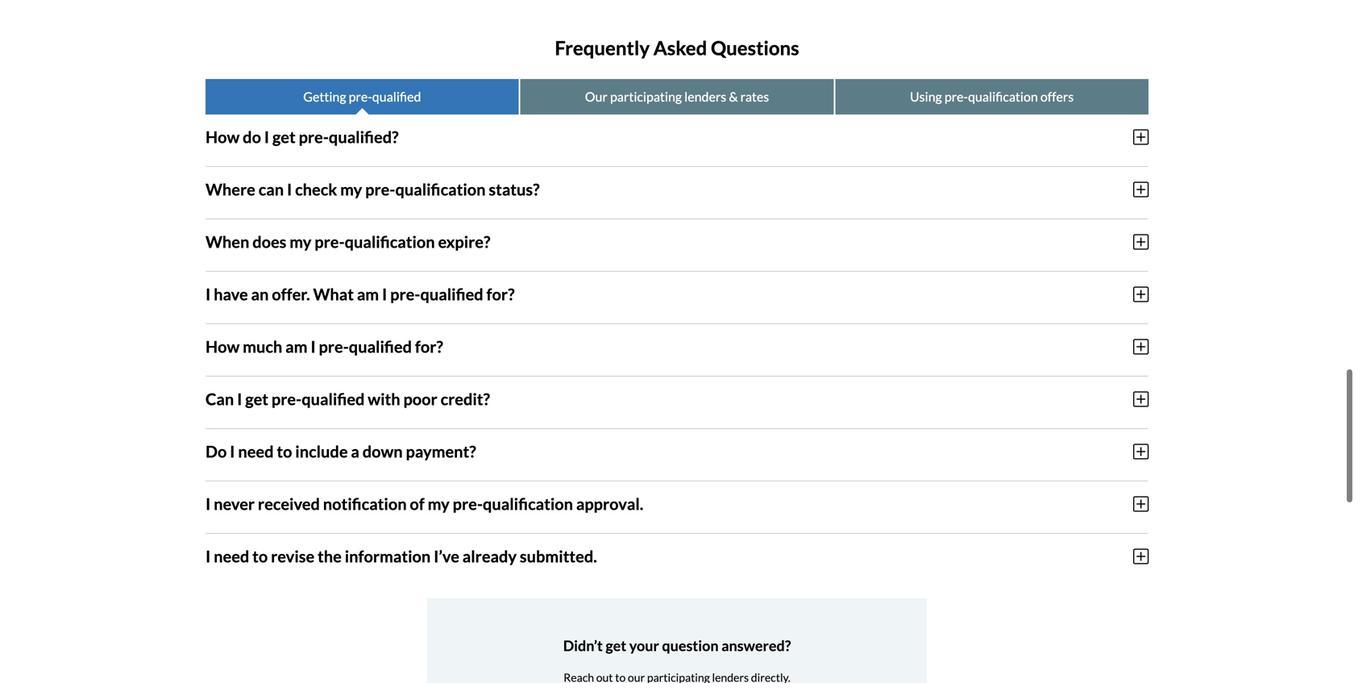 Task type: locate. For each thing, give the bounding box(es) containing it.
where
[[206, 180, 256, 199]]

pre- up the what
[[315, 232, 345, 251]]

plus square image inside i need to revise the information i've already submitted. button
[[1134, 547, 1149, 565]]

plus square image for pre-
[[1134, 495, 1149, 513]]

your
[[630, 636, 660, 654]]

0 vertical spatial my
[[340, 180, 362, 199]]

never
[[214, 494, 255, 514]]

am
[[357, 285, 379, 304], [286, 337, 308, 356]]

qualified
[[372, 89, 421, 104], [421, 285, 484, 304], [349, 337, 412, 356], [302, 389, 365, 409]]

expire?
[[438, 232, 491, 251]]

0 vertical spatial to
[[277, 442, 292, 461]]

plus square image for qualified
[[1134, 285, 1149, 303]]

6 plus square image from the top
[[1134, 495, 1149, 513]]

2 plus square image from the top
[[1134, 180, 1149, 198]]

0 horizontal spatial for?
[[415, 337, 443, 356]]

0 vertical spatial am
[[357, 285, 379, 304]]

to
[[277, 442, 292, 461], [253, 547, 268, 566]]

do i need to include a down payment? button
[[206, 429, 1149, 474]]

how
[[206, 127, 240, 147], [206, 337, 240, 356]]

plus square image inside how do i get pre-qualified? 'button'
[[1134, 128, 1149, 146]]

am right the what
[[357, 285, 379, 304]]

0 horizontal spatial my
[[290, 232, 312, 251]]

1 horizontal spatial my
[[340, 180, 362, 199]]

to left include
[[277, 442, 292, 461]]

0 horizontal spatial get
[[245, 389, 269, 409]]

my
[[340, 180, 362, 199], [290, 232, 312, 251], [428, 494, 450, 514]]

of
[[410, 494, 425, 514]]

plus square image inside the do i need to include a down payment? button
[[1134, 443, 1149, 460]]

plus square image inside i never received notification of my pre-qualification approval. "button"
[[1134, 495, 1149, 513]]

an
[[251, 285, 269, 304]]

qualification up submitted.
[[483, 494, 573, 514]]

include
[[295, 442, 348, 461]]

where can i check my pre-qualification status? button
[[206, 167, 1149, 212]]

need right do
[[238, 442, 274, 461]]

2 how from the top
[[206, 337, 240, 356]]

for? up poor
[[415, 337, 443, 356]]

i inside "button"
[[206, 494, 211, 514]]

for?
[[487, 285, 515, 304], [415, 337, 443, 356]]

3 plus square image from the top
[[1134, 233, 1149, 251]]

1 horizontal spatial get
[[273, 127, 296, 147]]

rates
[[741, 89, 769, 104]]

1 horizontal spatial to
[[277, 442, 292, 461]]

with
[[368, 389, 400, 409]]

asked
[[654, 36, 707, 59]]

for? down the expire?
[[487, 285, 515, 304]]

2 vertical spatial my
[[428, 494, 450, 514]]

1 vertical spatial how
[[206, 337, 240, 356]]

pre- down getting
[[299, 127, 329, 147]]

using pre-qualification offers button
[[836, 79, 1149, 114]]

didn't get your question answered?
[[563, 636, 791, 654]]

question
[[662, 636, 719, 654]]

2 horizontal spatial my
[[428, 494, 450, 514]]

status?
[[489, 180, 540, 199]]

qualified inside how much am i pre-qualified for? button
[[349, 337, 412, 356]]

frequently asked questions tab list
[[206, 79, 1149, 114]]

0 horizontal spatial am
[[286, 337, 308, 356]]

2 horizontal spatial get
[[606, 636, 627, 654]]

am right much
[[286, 337, 308, 356]]

3 plus square image from the top
[[1134, 547, 1149, 565]]

my right does
[[290, 232, 312, 251]]

0 vertical spatial get
[[273, 127, 296, 147]]

the
[[318, 547, 342, 566]]

pre- down the what
[[319, 337, 349, 356]]

0 vertical spatial need
[[238, 442, 274, 461]]

qualified down the expire?
[[421, 285, 484, 304]]

get left your
[[606, 636, 627, 654]]

need down never
[[214, 547, 249, 566]]

qualification
[[969, 89, 1038, 104], [396, 180, 486, 199], [345, 232, 435, 251], [483, 494, 573, 514]]

0 vertical spatial how
[[206, 127, 240, 147]]

frequently
[[555, 36, 650, 59]]

need
[[238, 442, 274, 461], [214, 547, 249, 566]]

2 vertical spatial plus square image
[[1134, 547, 1149, 565]]

can
[[206, 389, 234, 409]]

how much am i pre-qualified for?
[[206, 337, 443, 356]]

how left much
[[206, 337, 240, 356]]

plus square image
[[1134, 128, 1149, 146], [1134, 180, 1149, 198], [1134, 233, 1149, 251], [1134, 338, 1149, 355], [1134, 443, 1149, 460], [1134, 495, 1149, 513]]

how inside 'button'
[[206, 127, 240, 147]]

qualified left with
[[302, 389, 365, 409]]

qualification up the expire?
[[396, 180, 486, 199]]

plus square image inside how much am i pre-qualified for? button
[[1134, 338, 1149, 355]]

1 horizontal spatial am
[[357, 285, 379, 304]]

to left "revise"
[[253, 547, 268, 566]]

plus square image
[[1134, 285, 1149, 303], [1134, 390, 1149, 408], [1134, 547, 1149, 565]]

plus square image for for?
[[1134, 338, 1149, 355]]

our participating lenders & rates button
[[521, 79, 834, 114]]

4 plus square image from the top
[[1134, 338, 1149, 355]]

pre- right of at the bottom of the page
[[453, 494, 483, 514]]

to inside i need to revise the information i've already submitted. button
[[253, 547, 268, 566]]

1 vertical spatial plus square image
[[1134, 390, 1149, 408]]

qualified up qualified?
[[372, 89, 421, 104]]

what
[[313, 285, 354, 304]]

1 vertical spatial to
[[253, 547, 268, 566]]

questions
[[711, 36, 800, 59]]

how left do
[[206, 127, 240, 147]]

i
[[264, 127, 269, 147], [287, 180, 292, 199], [206, 285, 211, 304], [382, 285, 387, 304], [311, 337, 316, 356], [237, 389, 242, 409], [230, 442, 235, 461], [206, 494, 211, 514], [206, 547, 211, 566]]

lenders
[[685, 89, 727, 104]]

my inside "button"
[[428, 494, 450, 514]]

do
[[206, 442, 227, 461]]

have
[[214, 285, 248, 304]]

pre- right getting
[[349, 89, 372, 104]]

5 plus square image from the top
[[1134, 443, 1149, 460]]

0 horizontal spatial to
[[253, 547, 268, 566]]

when
[[206, 232, 249, 251]]

how inside button
[[206, 337, 240, 356]]

a
[[351, 442, 360, 461]]

get right do
[[273, 127, 296, 147]]

1 vertical spatial for?
[[415, 337, 443, 356]]

plus square image inside the can i get pre-qualified with poor credit? 'button'
[[1134, 390, 1149, 408]]

how do i get pre-qualified? button
[[206, 114, 1149, 160]]

my right check
[[340, 180, 362, 199]]

2 plus square image from the top
[[1134, 390, 1149, 408]]

didn't
[[563, 636, 603, 654]]

already
[[463, 547, 517, 566]]

1 how from the top
[[206, 127, 240, 147]]

0 vertical spatial plus square image
[[1134, 285, 1149, 303]]

plus square image inside i have an offer. what am i pre-qualified for? button
[[1134, 285, 1149, 303]]

1 horizontal spatial for?
[[487, 285, 515, 304]]

how much am i pre-qualified for? button
[[206, 324, 1149, 369]]

pre-
[[349, 89, 372, 104], [945, 89, 969, 104], [299, 127, 329, 147], [365, 180, 396, 199], [315, 232, 345, 251], [390, 285, 421, 304], [319, 337, 349, 356], [272, 389, 302, 409], [453, 494, 483, 514]]

qualified inside i have an offer. what am i pre-qualified for? button
[[421, 285, 484, 304]]

qualified up with
[[349, 337, 412, 356]]

much
[[243, 337, 282, 356]]

get
[[273, 127, 296, 147], [245, 389, 269, 409], [606, 636, 627, 654]]

i need to revise the information i've already submitted.
[[206, 547, 597, 566]]

can i get pre-qualified with poor credit?
[[206, 389, 490, 409]]

get right can
[[245, 389, 269, 409]]

1 plus square image from the top
[[1134, 128, 1149, 146]]

using
[[910, 89, 943, 104]]

qualification left offers
[[969, 89, 1038, 104]]

how for how much am i pre-qualified for?
[[206, 337, 240, 356]]

1 plus square image from the top
[[1134, 285, 1149, 303]]

my right of at the bottom of the page
[[428, 494, 450, 514]]

plus square image inside 'where can i check my pre-qualification status?' button
[[1134, 180, 1149, 198]]



Task type: vqa. For each thing, say whether or not it's contained in the screenshot.
How Much Am I Pre-Qualified For?
yes



Task type: describe. For each thing, give the bounding box(es) containing it.
getting pre-qualified tab panel
[[206, 114, 1149, 585]]

pre- down qualified?
[[365, 180, 396, 199]]

how do i get pre-qualified?
[[206, 127, 399, 147]]

i need to revise the information i've already submitted. button
[[206, 534, 1149, 579]]

can i get pre-qualified with poor credit? button
[[206, 376, 1149, 422]]

offers
[[1041, 89, 1074, 104]]

getting pre-qualified
[[303, 89, 421, 104]]

where can i check my pre-qualification status?
[[206, 180, 540, 199]]

i never received notification of my pre-qualification approval.
[[206, 494, 644, 514]]

our participating lenders & rates
[[585, 89, 769, 104]]

to inside the do i need to include a down payment? button
[[277, 442, 292, 461]]

offer.
[[272, 285, 310, 304]]

0 vertical spatial for?
[[487, 285, 515, 304]]

down
[[363, 442, 403, 461]]

information
[[345, 547, 431, 566]]

plus square image for qualification
[[1134, 180, 1149, 198]]

getting pre-qualified button
[[206, 79, 519, 114]]

qualification inside frequently asked questions tab list
[[969, 89, 1038, 104]]

poor
[[404, 389, 438, 409]]

how for how do i get pre-qualified?
[[206, 127, 240, 147]]

answered?
[[722, 636, 791, 654]]

i have an offer. what am i pre-qualified for?
[[206, 285, 515, 304]]

plus square image inside the when does my pre-qualification expire? button
[[1134, 233, 1149, 251]]

do
[[243, 127, 261, 147]]

qualified inside getting pre-qualified button
[[372, 89, 421, 104]]

approval.
[[576, 494, 644, 514]]

payment?
[[406, 442, 476, 461]]

frequently asked questions
[[555, 36, 800, 59]]

when does my pre-qualification expire?
[[206, 232, 491, 251]]

qualified inside the can i get pre-qualified with poor credit? 'button'
[[302, 389, 365, 409]]

do i need to include a down payment?
[[206, 442, 476, 461]]

credit?
[[441, 389, 490, 409]]

qualification inside "button"
[[483, 494, 573, 514]]

1 vertical spatial need
[[214, 547, 249, 566]]

i have an offer. what am i pre-qualified for? button
[[206, 272, 1149, 317]]

when does my pre-qualification expire? button
[[206, 219, 1149, 264]]

participating
[[610, 89, 682, 104]]

submitted.
[[520, 547, 597, 566]]

check
[[295, 180, 337, 199]]

our
[[585, 89, 608, 104]]

notification
[[323, 494, 407, 514]]

1 vertical spatial am
[[286, 337, 308, 356]]

using pre-qualification offers
[[910, 89, 1074, 104]]

&
[[729, 89, 738, 104]]

pre- inside "button"
[[453, 494, 483, 514]]

getting
[[303, 89, 346, 104]]

i've
[[434, 547, 460, 566]]

pre- right the what
[[390, 285, 421, 304]]

pre- down much
[[272, 389, 302, 409]]

can
[[259, 180, 284, 199]]

revise
[[271, 547, 315, 566]]

does
[[253, 232, 287, 251]]

i never received notification of my pre-qualification approval. button
[[206, 481, 1149, 526]]

qualified?
[[329, 127, 399, 147]]

qualification down where can i check my pre-qualification status?
[[345, 232, 435, 251]]

received
[[258, 494, 320, 514]]

1 vertical spatial get
[[245, 389, 269, 409]]

plus square image for submitted.
[[1134, 547, 1149, 565]]

1 vertical spatial my
[[290, 232, 312, 251]]

2 vertical spatial get
[[606, 636, 627, 654]]

pre- right using
[[945, 89, 969, 104]]

plus square image for down
[[1134, 443, 1149, 460]]



